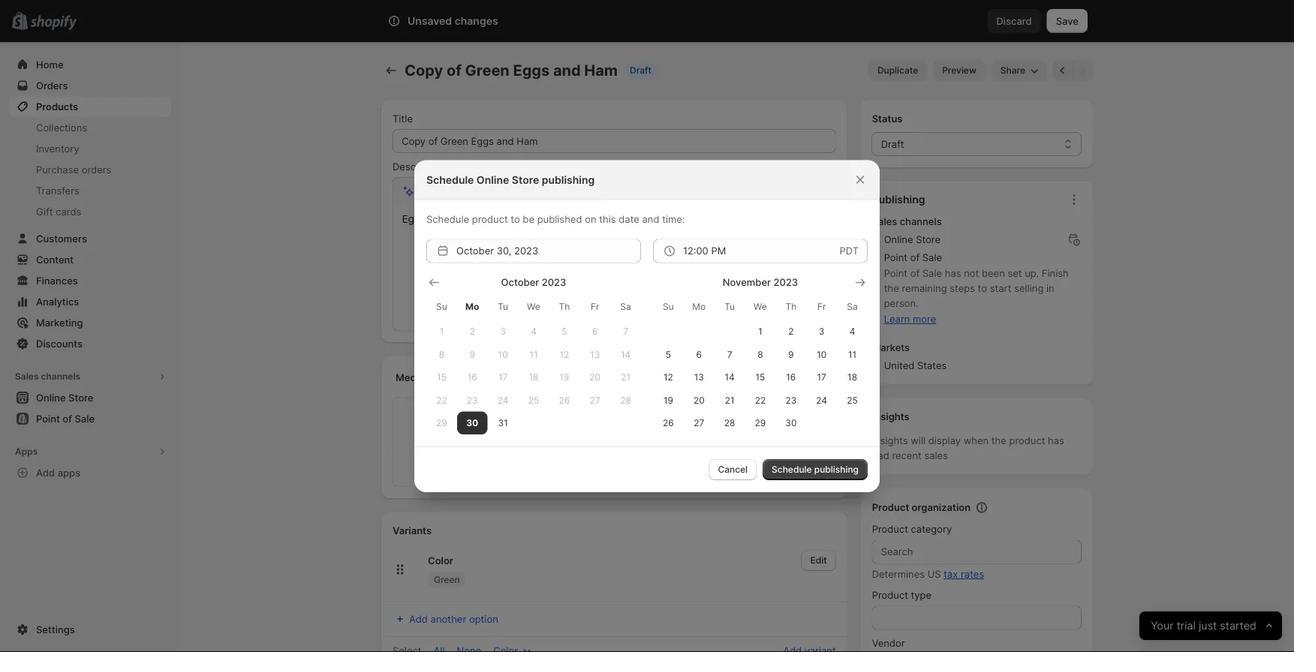 Task type: locate. For each thing, give the bounding box(es) containing it.
product up product category
[[872, 502, 909, 514]]

1 horizontal spatial product
[[1009, 435, 1045, 447]]

2 10 from the left
[[817, 349, 827, 360]]

1 horizontal spatial sales
[[872, 216, 897, 227]]

of
[[447, 61, 462, 80], [910, 252, 920, 264], [910, 268, 920, 279]]

4 button
[[518, 320, 549, 343], [837, 320, 868, 343]]

selling
[[1014, 283, 1044, 294]]

monday element for november
[[684, 293, 714, 320]]

22 button up cancel
[[745, 389, 776, 412]]

channels inside button
[[41, 371, 80, 382]]

1 mo from the left
[[466, 301, 479, 312]]

10 for first 10 button from right
[[817, 349, 827, 360]]

0 horizontal spatial online
[[477, 173, 509, 186]]

tax rates link
[[944, 569, 984, 580]]

product for product organization
[[872, 502, 909, 514]]

1 tuesday element from the left
[[488, 293, 518, 320]]

2 11 from the left
[[848, 349, 857, 360]]

sale
[[922, 252, 942, 264], [922, 268, 942, 279]]

friday element for october 2023
[[580, 293, 610, 320]]

1 16 button from the left
[[457, 366, 488, 389]]

th for october 2023
[[559, 301, 570, 312]]

wednesday element down november 2023
[[745, 293, 776, 320]]

draft right ham
[[630, 65, 652, 76]]

4 button left markets on the bottom right
[[837, 320, 868, 343]]

0 horizontal spatial fr
[[591, 301, 599, 312]]

6 for the rightmost 6 button
[[696, 349, 702, 360]]

0 horizontal spatial 24 button
[[488, 389, 518, 412]]

tu for november 2023
[[725, 301, 735, 312]]

product for product type
[[872, 590, 908, 601]]

schedule for schedule online store publishing
[[426, 173, 474, 186]]

1 vertical spatial 19
[[664, 395, 673, 406]]

th down november 2023
[[786, 301, 797, 312]]

1 30 button from the left
[[457, 412, 488, 434]]

2 sa from the left
[[847, 301, 858, 312]]

1 we from the left
[[527, 301, 540, 312]]

22 button left 31 button
[[426, 389, 457, 412]]

steps
[[950, 283, 975, 294]]

product left be
[[472, 213, 508, 225]]

we
[[527, 301, 540, 312], [754, 301, 767, 312]]

2 2023 from the left
[[774, 276, 798, 288]]

1 25 from the left
[[528, 395, 539, 406]]

2 8 from the left
[[758, 349, 763, 360]]

channels up online store
[[900, 216, 942, 227]]

wednesday element
[[518, 293, 549, 320], [745, 293, 776, 320]]

0 vertical spatial 27
[[590, 395, 600, 406]]

1 horizontal spatial grid
[[653, 275, 868, 434]]

2 4 button from the left
[[837, 320, 868, 343]]

31
[[498, 418, 508, 428]]

1 vertical spatial sales channels
[[15, 371, 80, 382]]

sale up remaining in the right top of the page
[[922, 268, 942, 279]]

0 vertical spatial and
[[553, 61, 581, 80]]

schedule publishing button
[[763, 459, 868, 480]]

2 23 from the left
[[786, 395, 797, 406]]

sunday element
[[426, 293, 457, 320], [653, 293, 684, 320]]

fr for november 2023
[[818, 301, 826, 312]]

1 fr from the left
[[591, 301, 599, 312]]

1 button
[[426, 320, 457, 343], [745, 320, 776, 343]]

0 horizontal spatial friday element
[[580, 293, 610, 320]]

21 button
[[610, 366, 641, 389], [714, 389, 745, 412]]

0 horizontal spatial 23
[[467, 395, 478, 406]]

0 horizontal spatial add
[[36, 467, 55, 479]]

online store
[[884, 234, 941, 245]]

1 horizontal spatial 30
[[785, 418, 797, 428]]

25 button
[[518, 389, 549, 412], [837, 389, 868, 412]]

5
[[562, 326, 567, 337], [666, 349, 671, 360]]

10 for 1st 10 button from the left
[[498, 349, 508, 360]]

24 up schedule publishing
[[816, 395, 827, 406]]

thursday element down november 2023
[[776, 293, 806, 320]]

24 button up schedule publishing
[[806, 389, 837, 412]]

store up "point of sale"
[[916, 234, 941, 245]]

draft for status
[[881, 138, 904, 150]]

up.
[[1025, 268, 1039, 279]]

2 tuesday element from the left
[[714, 293, 745, 320]]

0 horizontal spatial 29
[[436, 418, 447, 428]]

2 15 button from the left
[[745, 366, 776, 389]]

sales down publishing
[[872, 216, 897, 227]]

1 tu from the left
[[498, 301, 508, 312]]

1 vertical spatial product
[[1009, 435, 1045, 447]]

tuesday element down november
[[714, 293, 745, 320]]

point inside the 'point of sale has not been set up. finish the remaining steps to start selling in person. learn more'
[[884, 268, 908, 279]]

of down "point of sale"
[[910, 268, 920, 279]]

draft down status
[[881, 138, 904, 150]]

media
[[396, 372, 425, 383]]

2 vertical spatial schedule
[[772, 464, 812, 475]]

0 horizontal spatial and
[[553, 61, 581, 80]]

variants
[[393, 525, 432, 536]]

25
[[528, 395, 539, 406], [847, 395, 858, 406]]

22
[[436, 395, 447, 406], [755, 395, 766, 406]]

15 button
[[426, 366, 457, 389], [745, 366, 776, 389]]

13 button
[[580, 343, 610, 366], [684, 366, 714, 389]]

1 horizontal spatial 25 button
[[837, 389, 868, 412]]

copy of green eggs and ham
[[405, 61, 618, 80]]

12
[[560, 349, 569, 360], [664, 372, 673, 383]]

product
[[472, 213, 508, 225], [1009, 435, 1045, 447]]

2 wednesday element from the left
[[745, 293, 776, 320]]

insights for insights
[[872, 411, 910, 423]]

point down "point of sale"
[[884, 268, 908, 279]]

add apps
[[36, 467, 80, 479]]

1 horizontal spatial 30 button
[[776, 412, 806, 434]]

7 for the rightmost 7 button
[[727, 349, 732, 360]]

description
[[393, 161, 445, 172]]

0 horizontal spatial th
[[559, 301, 570, 312]]

10 button left markets on the bottom right
[[806, 343, 837, 366]]

2 8 button from the left
[[745, 343, 776, 366]]

29 button left 31
[[426, 412, 457, 434]]

8 button
[[426, 343, 457, 366], [745, 343, 776, 366]]

2 4 from the left
[[850, 326, 855, 337]]

the up person.
[[884, 283, 899, 294]]

0 horizontal spatial 22 button
[[426, 389, 457, 412]]

0 horizontal spatial 29 button
[[426, 412, 457, 434]]

29 button up cancel
[[745, 412, 776, 434]]

su for november
[[663, 301, 674, 312]]

sale down online store
[[922, 252, 942, 264]]

1 2023 from the left
[[542, 276, 566, 288]]

29
[[436, 418, 447, 428], [755, 418, 766, 428]]

sales channels down the discounts
[[15, 371, 80, 382]]

18
[[529, 372, 539, 383], [848, 372, 857, 383]]

2 tu from the left
[[725, 301, 735, 312]]

eggs
[[513, 61, 550, 80]]

0 horizontal spatial 17
[[498, 372, 508, 383]]

1 24 button from the left
[[488, 389, 518, 412]]

30 button up schedule publishing
[[776, 412, 806, 434]]

2 monday element from the left
[[684, 293, 714, 320]]

insights inside the insights will display when the product has had recent sales
[[872, 435, 908, 447]]

to left be
[[511, 213, 520, 225]]

1 horizontal spatial thursday element
[[776, 293, 806, 320]]

wednesday element for october
[[518, 293, 549, 320]]

the
[[884, 283, 899, 294], [991, 435, 1007, 447]]

publishing
[[542, 173, 595, 186], [814, 464, 859, 475]]

online up "point of sale"
[[884, 234, 913, 245]]

1 1 from the left
[[440, 326, 444, 337]]

0 vertical spatial 20
[[590, 372, 601, 383]]

1 horizontal spatial 9 button
[[776, 343, 806, 366]]

2 25 from the left
[[847, 395, 858, 406]]

0 horizontal spatial 28 button
[[610, 389, 641, 412]]

1 18 from the left
[[529, 372, 539, 383]]

pdt
[[840, 245, 859, 257]]

30 up schedule publishing
[[785, 418, 797, 428]]

10 up 31
[[498, 349, 508, 360]]

1 horizontal spatial 29
[[755, 418, 766, 428]]

0 vertical spatial store
[[512, 173, 539, 186]]

green
[[465, 61, 510, 80], [434, 575, 460, 586]]

1 18 button from the left
[[518, 366, 549, 389]]

1 9 button from the left
[[457, 343, 488, 366]]

sales inside button
[[15, 371, 39, 382]]

1 sale from the top
[[922, 252, 942, 264]]

add left apps
[[36, 467, 55, 479]]

1 point from the top
[[884, 252, 908, 264]]

thursday element
[[549, 293, 580, 320], [776, 293, 806, 320]]

16 button
[[457, 366, 488, 389], [776, 366, 806, 389]]

1 horizontal spatial 24 button
[[806, 389, 837, 412]]

22 for first 22 button from right
[[755, 395, 766, 406]]

2 mo from the left
[[692, 301, 706, 312]]

1 16 from the left
[[468, 372, 477, 383]]

0 horizontal spatial 11
[[530, 349, 538, 360]]

1 th from the left
[[559, 301, 570, 312]]

unsaved changes
[[408, 15, 498, 27]]

0 horizontal spatial 15
[[437, 372, 447, 383]]

4 button down october 2023
[[518, 320, 549, 343]]

tu down october on the left top
[[498, 301, 508, 312]]

1 sa from the left
[[620, 301, 631, 312]]

0 horizontal spatial to
[[511, 213, 520, 225]]

sa for november 2023
[[847, 301, 858, 312]]

24 button up 31
[[488, 389, 518, 412]]

we down october 2023
[[527, 301, 540, 312]]

8
[[439, 349, 445, 360], [758, 349, 763, 360]]

14
[[621, 349, 631, 360], [725, 372, 735, 383]]

9 for second "9" button from the right
[[470, 349, 475, 360]]

2 9 from the left
[[788, 349, 794, 360]]

settings
[[36, 624, 75, 635]]

mo for october
[[466, 301, 479, 312]]

sales channels inside button
[[15, 371, 80, 382]]

th down october 2023
[[559, 301, 570, 312]]

3 button
[[488, 320, 518, 343], [806, 320, 837, 343]]

2 grid from the left
[[653, 275, 868, 434]]

20 button
[[580, 366, 610, 389], [684, 389, 714, 412]]

point down online store
[[884, 252, 908, 264]]

2 16 from the left
[[786, 372, 796, 383]]

1 horizontal spatial su
[[663, 301, 674, 312]]

20
[[590, 372, 601, 383], [694, 395, 705, 406]]

0 vertical spatial point
[[884, 252, 908, 264]]

home link
[[9, 54, 171, 75]]

thursday element down october 2023
[[549, 293, 580, 320]]

november
[[723, 276, 771, 288]]

duplicate button
[[869, 60, 927, 81]]

add apps button
[[9, 462, 171, 483]]

1 horizontal spatial 9
[[788, 349, 794, 360]]

fr
[[591, 301, 599, 312], [818, 301, 826, 312]]

1 horizontal spatial 17
[[817, 372, 826, 383]]

6 for the leftmost 6 button
[[592, 326, 598, 337]]

green down color
[[434, 575, 460, 586]]

1 friday element from the left
[[580, 293, 610, 320]]

16
[[468, 372, 477, 383], [786, 372, 796, 383]]

2 23 button from the left
[[776, 389, 806, 412]]

channels
[[900, 216, 942, 227], [41, 371, 80, 382]]

1 vertical spatial 26
[[663, 418, 674, 428]]

1 8 from the left
[[439, 349, 445, 360]]

30 button left 31
[[457, 412, 488, 434]]

2 16 button from the left
[[776, 366, 806, 389]]

2 24 button from the left
[[806, 389, 837, 412]]

sa
[[620, 301, 631, 312], [847, 301, 858, 312]]

1 29 from the left
[[436, 418, 447, 428]]

schedule inside button
[[772, 464, 812, 475]]

to left start
[[978, 283, 987, 294]]

saturday element for october 2023
[[610, 293, 641, 320]]

monday element for october
[[457, 293, 488, 320]]

2 29 from the left
[[755, 418, 766, 428]]

2 24 from the left
[[816, 395, 827, 406]]

2023
[[542, 276, 566, 288], [774, 276, 798, 288]]

1 17 from the left
[[498, 372, 508, 383]]

sale for point of sale
[[922, 252, 942, 264]]

1 insights from the top
[[872, 411, 910, 423]]

3 button left markets on the bottom right
[[806, 320, 837, 343]]

2 su from the left
[[663, 301, 674, 312]]

29 up cancel button on the bottom of page
[[755, 418, 766, 428]]

18 button left united
[[837, 366, 868, 389]]

product down the 'product organization' at the right bottom
[[872, 524, 908, 535]]

0 horizontal spatial 11 button
[[518, 343, 549, 366]]

cancel button
[[709, 459, 757, 480]]

2 vertical spatial product
[[872, 590, 908, 601]]

online up schedule product to be published on this date and time:
[[477, 173, 509, 186]]

the inside the insights will display when the product has had recent sales
[[991, 435, 1007, 447]]

1 vertical spatial 14
[[725, 372, 735, 383]]

sale inside the 'point of sale has not been set up. finish the remaining steps to start selling in person. learn more'
[[922, 268, 942, 279]]

1 horizontal spatial we
[[754, 301, 767, 312]]

11 button left markets on the bottom right
[[837, 343, 868, 366]]

sales channels button
[[9, 366, 171, 387]]

1 horizontal spatial mo
[[692, 301, 706, 312]]

1 horizontal spatial add
[[409, 613, 428, 625]]

0 vertical spatial insights
[[872, 411, 910, 423]]

1 horizontal spatial 26 button
[[653, 412, 684, 434]]

friday element
[[580, 293, 610, 320], [806, 293, 837, 320]]

0 vertical spatial 14
[[621, 349, 631, 360]]

0 horizontal spatial 20
[[590, 372, 601, 383]]

vendor
[[872, 638, 905, 649]]

0 vertical spatial 13
[[590, 349, 600, 360]]

2 1 from the left
[[758, 326, 763, 337]]

sales down the discounts
[[15, 371, 39, 382]]

0 horizontal spatial has
[[945, 268, 961, 279]]

1 horizontal spatial 25
[[847, 395, 858, 406]]

1 horizontal spatial 11
[[848, 349, 857, 360]]

0 horizontal spatial 1 button
[[426, 320, 457, 343]]

11 left markets on the bottom right
[[848, 349, 857, 360]]

1 thursday element from the left
[[549, 293, 580, 320]]

26
[[559, 395, 570, 406], [663, 418, 674, 428]]

2 18 button from the left
[[837, 366, 868, 389]]

1 horizontal spatial friday element
[[806, 293, 837, 320]]

purchase orders link
[[9, 159, 171, 180]]

of right copy
[[447, 61, 462, 80]]

monday element
[[457, 293, 488, 320], [684, 293, 714, 320]]

grid containing october
[[426, 275, 641, 434]]

30 left 31
[[466, 418, 478, 428]]

green left eggs
[[465, 61, 510, 80]]

1 vertical spatial 13
[[694, 372, 704, 383]]

1 vertical spatial 6
[[696, 349, 702, 360]]

person.
[[884, 298, 919, 309]]

the right when
[[991, 435, 1007, 447]]

add another option
[[409, 613, 498, 625]]

1 29 button from the left
[[426, 412, 457, 434]]

wednesday element for november
[[745, 293, 776, 320]]

1 4 button from the left
[[518, 320, 549, 343]]

cancel
[[718, 464, 748, 475]]

1 horizontal spatial tuesday element
[[714, 293, 745, 320]]

1 15 from the left
[[437, 372, 447, 383]]

1 1 button from the left
[[426, 320, 457, 343]]

insights for insights will display when the product has had recent sales
[[872, 435, 908, 447]]

2023 right november
[[774, 276, 798, 288]]

grid
[[426, 275, 641, 434], [653, 275, 868, 434]]

0 horizontal spatial 18 button
[[518, 366, 549, 389]]

11 button down october 2023
[[518, 343, 549, 366]]

30 button
[[457, 412, 488, 434], [776, 412, 806, 434]]

11 down october 2023
[[530, 349, 538, 360]]

insights
[[872, 411, 910, 423], [872, 435, 908, 447]]

0 horizontal spatial 6
[[592, 326, 598, 337]]

1 11 from the left
[[530, 349, 538, 360]]

wednesday element down october 2023
[[518, 293, 549, 320]]

1 sunday element from the left
[[426, 293, 457, 320]]

26 for 19
[[663, 418, 674, 428]]

22 button
[[426, 389, 457, 412], [745, 389, 776, 412]]

10
[[498, 349, 508, 360], [817, 349, 827, 360]]

26 button for 19
[[653, 412, 684, 434]]

1 horizontal spatial 20
[[694, 395, 705, 406]]

1 10 from the left
[[498, 349, 508, 360]]

24 up 31
[[498, 395, 509, 406]]

status
[[872, 113, 903, 124]]

sales
[[924, 450, 948, 462]]

product down determines
[[872, 590, 908, 601]]

1 saturday element from the left
[[610, 293, 641, 320]]

1 horizontal spatial 2
[[788, 326, 794, 337]]

1 horizontal spatial 27
[[694, 418, 704, 428]]

0 horizontal spatial 7
[[623, 326, 628, 337]]

point for point of sale has not been set up. finish the remaining steps to start selling in person. learn more
[[884, 268, 908, 279]]

0 horizontal spatial tu
[[498, 301, 508, 312]]

of down online store
[[910, 252, 920, 264]]

1 3 button from the left
[[488, 320, 518, 343]]

draft for copy of green eggs and ham
[[630, 65, 652, 76]]

26 button
[[549, 389, 580, 412], [653, 412, 684, 434]]

tuesday element
[[488, 293, 518, 320], [714, 293, 745, 320]]

29 left 31
[[436, 418, 447, 428]]

0 vertical spatial 6
[[592, 326, 598, 337]]

2 sale from the top
[[922, 268, 942, 279]]

friday element for november 2023
[[806, 293, 837, 320]]

1 25 button from the left
[[518, 389, 549, 412]]

1 horizontal spatial wednesday element
[[745, 293, 776, 320]]

1 horizontal spatial 18 button
[[837, 366, 868, 389]]

10 left markets on the bottom right
[[817, 349, 827, 360]]

27
[[590, 395, 600, 406], [694, 418, 704, 428]]

point of sale has not been set up. finish the remaining steps to start selling in person. learn more
[[884, 268, 1069, 325]]

2 22 from the left
[[755, 395, 766, 406]]

1 horizontal spatial 22 button
[[745, 389, 776, 412]]

19
[[560, 372, 569, 383], [664, 395, 673, 406]]

sales channels up online store
[[872, 216, 942, 227]]

store up be
[[512, 173, 539, 186]]

home
[[36, 59, 64, 70]]

12 button
[[549, 343, 580, 366], [653, 366, 684, 389]]

1 vertical spatial 7
[[727, 349, 732, 360]]

0 horizontal spatial 16
[[468, 372, 477, 383]]

3 product from the top
[[872, 590, 908, 601]]

3 button down october on the left top
[[488, 320, 518, 343]]

1 horizontal spatial sales channels
[[872, 216, 942, 227]]

2 18 from the left
[[848, 372, 857, 383]]

1 su from the left
[[436, 301, 447, 312]]

to inside dialog
[[511, 213, 520, 225]]

1 horizontal spatial 8 button
[[745, 343, 776, 366]]

19 button
[[549, 366, 580, 389], [653, 389, 684, 412]]

add another option button
[[384, 609, 507, 630]]

10 button up 31
[[488, 343, 518, 366]]

2 29 button from the left
[[745, 412, 776, 434]]

0 horizontal spatial the
[[884, 283, 899, 294]]

1 for 2
[[440, 326, 444, 337]]

2 17 from the left
[[817, 372, 826, 383]]

26 button for 25
[[549, 389, 580, 412]]

gift cards
[[36, 206, 81, 217]]

21
[[621, 372, 631, 383], [725, 395, 735, 406]]

6 button
[[580, 320, 610, 343], [684, 343, 714, 366]]

1 grid from the left
[[426, 275, 641, 434]]

0 vertical spatial channels
[[900, 216, 942, 227]]

we down november 2023
[[754, 301, 767, 312]]

1 horizontal spatial tu
[[725, 301, 735, 312]]

channels down the discounts
[[41, 371, 80, 382]]

title
[[393, 113, 413, 124]]

1 10 button from the left
[[488, 343, 518, 366]]

1 horizontal spatial 4 button
[[837, 320, 868, 343]]

2023 down date (yyyy-mm-dd) 'text box'
[[542, 276, 566, 288]]

tu down november
[[725, 301, 735, 312]]

display
[[928, 435, 961, 447]]

11
[[530, 349, 538, 360], [848, 349, 857, 360]]

apps
[[15, 446, 38, 457]]

22 for second 22 button from right
[[436, 395, 447, 406]]

1 23 from the left
[[467, 395, 478, 406]]

2 product from the top
[[872, 524, 908, 535]]

1 wednesday element from the left
[[518, 293, 549, 320]]

2 17 button from the left
[[806, 366, 837, 389]]

2 1 button from the left
[[745, 320, 776, 343]]

18 button up 31 button
[[518, 366, 549, 389]]

0 horizontal spatial 3 button
[[488, 320, 518, 343]]

of inside the 'point of sale has not been set up. finish the remaining steps to start selling in person. learn more'
[[910, 268, 920, 279]]

and right date
[[642, 213, 660, 225]]

time:
[[662, 213, 685, 225]]

grid containing november
[[653, 275, 868, 434]]

1 horizontal spatial 13
[[694, 372, 704, 383]]

saturday element
[[610, 293, 641, 320], [837, 293, 868, 320]]

add left another
[[409, 613, 428, 625]]

0 horizontal spatial 10
[[498, 349, 508, 360]]

15
[[437, 372, 447, 383], [756, 372, 765, 383]]

2 insights from the top
[[872, 435, 908, 447]]

29 button
[[426, 412, 457, 434], [745, 412, 776, 434]]

1 horizontal spatial sunday element
[[653, 293, 684, 320]]

0 horizontal spatial 13
[[590, 349, 600, 360]]

schedule publishing
[[772, 464, 859, 475]]

1 vertical spatial point
[[884, 268, 908, 279]]

2 th from the left
[[786, 301, 797, 312]]

2 thursday element from the left
[[776, 293, 806, 320]]

1 horizontal spatial 3 button
[[806, 320, 837, 343]]

0 horizontal spatial 25 button
[[518, 389, 549, 412]]

2 we from the left
[[754, 301, 767, 312]]

2 point from the top
[[884, 268, 908, 279]]

1 vertical spatial the
[[991, 435, 1007, 447]]

1 vertical spatial 28
[[724, 418, 735, 428]]

14 button
[[610, 343, 641, 366], [714, 366, 745, 389]]

sa for october 2023
[[620, 301, 631, 312]]

unsaved
[[408, 15, 452, 27]]

and left ham
[[553, 61, 581, 80]]

2 sunday element from the left
[[653, 293, 684, 320]]

learn
[[884, 313, 910, 325]]

2 15 from the left
[[756, 372, 765, 383]]

product right when
[[1009, 435, 1045, 447]]

1 product from the top
[[872, 502, 909, 514]]

point for point of sale
[[884, 252, 908, 264]]

1 vertical spatial of
[[910, 252, 920, 264]]

tuesday element down october on the left top
[[488, 293, 518, 320]]

1 horizontal spatial 12
[[664, 372, 673, 383]]



Task type: describe. For each thing, give the bounding box(es) containing it.
1 2 button from the left
[[457, 320, 488, 343]]

and inside schedule online store publishing dialog
[[642, 213, 660, 225]]

1 horizontal spatial 28 button
[[714, 412, 745, 434]]

color
[[428, 555, 453, 566]]

0 horizontal spatial 13 button
[[580, 343, 610, 366]]

gift cards link
[[9, 201, 171, 222]]

1 horizontal spatial 20 button
[[684, 389, 714, 412]]

fr for october 2023
[[591, 301, 599, 312]]

13 for the rightmost 13 button
[[694, 372, 704, 383]]

1 for 5
[[758, 326, 763, 337]]

1 24 from the left
[[498, 395, 509, 406]]

store inside schedule online store publishing dialog
[[512, 173, 539, 186]]

21 for right 21 button
[[725, 395, 735, 406]]

thursday element for november 2023
[[776, 293, 806, 320]]

remaining
[[902, 283, 947, 294]]

been
[[982, 268, 1005, 279]]

cards
[[56, 206, 81, 217]]

we for october
[[527, 301, 540, 312]]

not
[[964, 268, 979, 279]]

31 button
[[488, 412, 518, 434]]

collections link
[[9, 117, 171, 138]]

finish
[[1042, 268, 1069, 279]]

product category
[[872, 524, 952, 535]]

tu for october 2023
[[498, 301, 508, 312]]

1 horizontal spatial channels
[[900, 216, 942, 227]]

transfers
[[36, 185, 79, 196]]

of for copy of green eggs and ham
[[447, 61, 462, 80]]

20 for the rightmost 20 button
[[694, 395, 705, 406]]

apps
[[58, 467, 80, 479]]

gift
[[36, 206, 53, 217]]

point of sale
[[884, 252, 942, 264]]

2 10 button from the left
[[806, 343, 837, 366]]

another
[[431, 613, 466, 625]]

search button
[[429, 9, 865, 33]]

7 for left 7 button
[[623, 326, 628, 337]]

save
[[1056, 15, 1079, 27]]

sunday element for november
[[653, 293, 684, 320]]

21 for the leftmost 21 button
[[621, 372, 631, 383]]

0 vertical spatial sales channels
[[872, 216, 942, 227]]

29 for 2nd 29 button from left
[[755, 418, 766, 428]]

1 17 button from the left
[[488, 366, 518, 389]]

1 horizontal spatial 19 button
[[653, 389, 684, 412]]

2 3 from the left
[[819, 326, 825, 337]]

preview button
[[933, 60, 986, 81]]

27 for the left 27 button
[[590, 395, 600, 406]]

the inside the 'point of sale has not been set up. finish the remaining steps to start selling in person. learn more'
[[884, 283, 899, 294]]

2 2 button from the left
[[776, 320, 806, 343]]

1 4 from the left
[[531, 326, 537, 337]]

1 button for 2
[[426, 320, 457, 343]]

apps button
[[9, 441, 171, 462]]

2 30 from the left
[[785, 418, 797, 428]]

1 horizontal spatial 13 button
[[684, 366, 714, 389]]

on
[[585, 213, 596, 225]]

settings link
[[9, 619, 171, 640]]

26 for 25
[[559, 395, 570, 406]]

0 horizontal spatial 7 button
[[610, 320, 641, 343]]

0 horizontal spatial 20 button
[[580, 366, 610, 389]]

0 horizontal spatial 5 button
[[549, 320, 580, 343]]

start
[[990, 283, 1012, 294]]

1 vertical spatial online
[[884, 234, 913, 245]]

changes
[[455, 15, 498, 27]]

0 horizontal spatial 6 button
[[580, 320, 610, 343]]

online inside schedule online store publishing dialog
[[477, 173, 509, 186]]

2 9 button from the left
[[776, 343, 806, 366]]

13 for leftmost 13 button
[[590, 349, 600, 360]]

2023 for october 2023
[[542, 276, 566, 288]]

1 button for 5
[[745, 320, 776, 343]]

thursday element for october 2023
[[549, 293, 580, 320]]

of for point of sale has not been set up. finish the remaining steps to start selling in person. learn more
[[910, 268, 920, 279]]

us
[[928, 569, 941, 580]]

add for add another option
[[409, 613, 428, 625]]

schedule product to be published on this date and time:
[[426, 213, 685, 225]]

publishing inside button
[[814, 464, 859, 475]]

product inside schedule online store publishing dialog
[[472, 213, 508, 225]]

saturday element for november 2023
[[837, 293, 868, 320]]

sale for point of sale has not been set up. finish the remaining steps to start selling in person. learn more
[[922, 268, 942, 279]]

product inside the insights will display when the product has had recent sales
[[1009, 435, 1045, 447]]

1 horizontal spatial 5 button
[[653, 343, 684, 366]]

type
[[911, 590, 932, 601]]

tuesday element for october
[[488, 293, 518, 320]]

29 for 1st 29 button from left
[[436, 418, 447, 428]]

has inside the insights will display when the product has had recent sales
[[1048, 435, 1064, 447]]

28 for the right 28 button
[[724, 418, 735, 428]]

be
[[523, 213, 535, 225]]

schedule for schedule publishing
[[772, 464, 812, 475]]

sunday element for october
[[426, 293, 457, 320]]

1 11 button from the left
[[518, 343, 549, 366]]

product organization
[[872, 502, 971, 514]]

2 2 from the left
[[788, 326, 794, 337]]

0 vertical spatial publishing
[[542, 173, 595, 186]]

we for november
[[754, 301, 767, 312]]

20 for the left 20 button
[[590, 372, 601, 383]]

25 for second "25" button from the right
[[528, 395, 539, 406]]

published
[[537, 213, 582, 225]]

copy
[[405, 61, 443, 80]]

0 horizontal spatial 19
[[560, 372, 569, 383]]

category
[[911, 524, 952, 535]]

determines us tax rates
[[872, 569, 984, 580]]

discounts link
[[9, 333, 171, 354]]

discounts
[[36, 338, 83, 349]]

28 for 28 button to the left
[[620, 395, 631, 406]]

shopify image
[[30, 15, 77, 30]]

2 22 button from the left
[[745, 389, 776, 412]]

1 horizontal spatial 21 button
[[714, 389, 745, 412]]

save button
[[1047, 9, 1088, 33]]

november 2023
[[723, 276, 798, 288]]

Date (YYYY-MM-DD) text field
[[456, 239, 641, 263]]

0 horizontal spatial green
[[434, 575, 460, 586]]

this
[[599, 213, 616, 225]]

su for october
[[436, 301, 447, 312]]

1 horizontal spatial 7 button
[[714, 343, 745, 366]]

0 horizontal spatial 12 button
[[549, 343, 580, 366]]

1 15 button from the left
[[426, 366, 457, 389]]

united
[[884, 360, 915, 372]]

1 horizontal spatial 14 button
[[714, 366, 745, 389]]

1 23 button from the left
[[457, 389, 488, 412]]

orders
[[82, 164, 111, 175]]

to inside the 'point of sale has not been set up. finish the remaining steps to start selling in person. learn more'
[[978, 283, 987, 294]]

23 for first 23 button from left
[[467, 395, 478, 406]]

0 horizontal spatial 12
[[560, 349, 569, 360]]

27 for right 27 button
[[694, 418, 704, 428]]

collections
[[36, 122, 87, 133]]

purchase
[[36, 164, 79, 175]]

ham
[[584, 61, 618, 80]]

0 vertical spatial 5
[[562, 326, 567, 337]]

1 vertical spatial store
[[916, 234, 941, 245]]

option
[[469, 613, 498, 625]]

in
[[1047, 283, 1055, 294]]

15 for 2nd 15 button from right
[[437, 372, 447, 383]]

1 vertical spatial 5
[[666, 349, 671, 360]]

inventory link
[[9, 138, 171, 159]]

mo for november
[[692, 301, 706, 312]]

18 for 1st 18 "button"
[[529, 372, 539, 383]]

set
[[1008, 268, 1022, 279]]

determines
[[872, 569, 925, 580]]

1 3 from the left
[[500, 326, 506, 337]]

organization
[[912, 502, 971, 514]]

markets
[[872, 342, 910, 354]]

2023 for november 2023
[[774, 276, 798, 288]]

states
[[917, 360, 947, 372]]

0 horizontal spatial 21 button
[[610, 366, 641, 389]]

2 25 button from the left
[[837, 389, 868, 412]]

0 horizontal spatial 27 button
[[580, 389, 610, 412]]

PDT text field
[[683, 239, 837, 263]]

1 2 from the left
[[470, 326, 475, 337]]

insights will display when the product has had recent sales
[[872, 435, 1064, 462]]

9 for first "9" button from right
[[788, 349, 794, 360]]

0 horizontal spatial 19 button
[[549, 366, 580, 389]]

0 vertical spatial green
[[465, 61, 510, 80]]

rates
[[961, 569, 984, 580]]

1 8 button from the left
[[426, 343, 457, 366]]

23 for second 23 button from the left
[[786, 395, 797, 406]]

date
[[619, 213, 640, 225]]

products
[[36, 101, 78, 112]]

tax
[[944, 569, 958, 580]]

1 22 button from the left
[[426, 389, 457, 412]]

inventory
[[36, 143, 79, 154]]

add for add apps
[[36, 467, 55, 479]]

1 30 from the left
[[466, 418, 478, 428]]

product type
[[872, 590, 932, 601]]

1 horizontal spatial 12 button
[[653, 366, 684, 389]]

october 2023
[[501, 276, 566, 288]]

15 for 2nd 15 button
[[756, 372, 765, 383]]

1 horizontal spatial 27 button
[[684, 412, 714, 434]]

schedule for schedule product to be published on this date and time:
[[426, 213, 469, 225]]

products link
[[9, 96, 171, 117]]

tuesday element for november
[[714, 293, 745, 320]]

2 11 button from the left
[[837, 343, 868, 366]]

recent
[[892, 450, 922, 462]]

transfers link
[[9, 180, 171, 201]]

has inside the 'point of sale has not been set up. finish the remaining steps to start selling in person. learn more'
[[945, 268, 961, 279]]

1 horizontal spatial 6 button
[[684, 343, 714, 366]]

when
[[964, 435, 989, 447]]

united states
[[884, 360, 947, 372]]

of for point of sale
[[910, 252, 920, 264]]

schedule online store publishing dialog
[[0, 160, 1294, 492]]

th for november 2023
[[786, 301, 797, 312]]

25 for first "25" button from the right
[[847, 395, 858, 406]]

duplicate
[[878, 65, 918, 76]]

1 vertical spatial 12
[[664, 372, 673, 383]]

18 for 2nd 18 "button" from left
[[848, 372, 857, 383]]

0 horizontal spatial 14 button
[[610, 343, 641, 366]]

2 3 button from the left
[[806, 320, 837, 343]]

2 30 button from the left
[[776, 412, 806, 434]]

product for product category
[[872, 524, 908, 535]]

discard
[[997, 15, 1032, 27]]

1 horizontal spatial 14
[[725, 372, 735, 383]]



Task type: vqa. For each thing, say whether or not it's contained in the screenshot.


